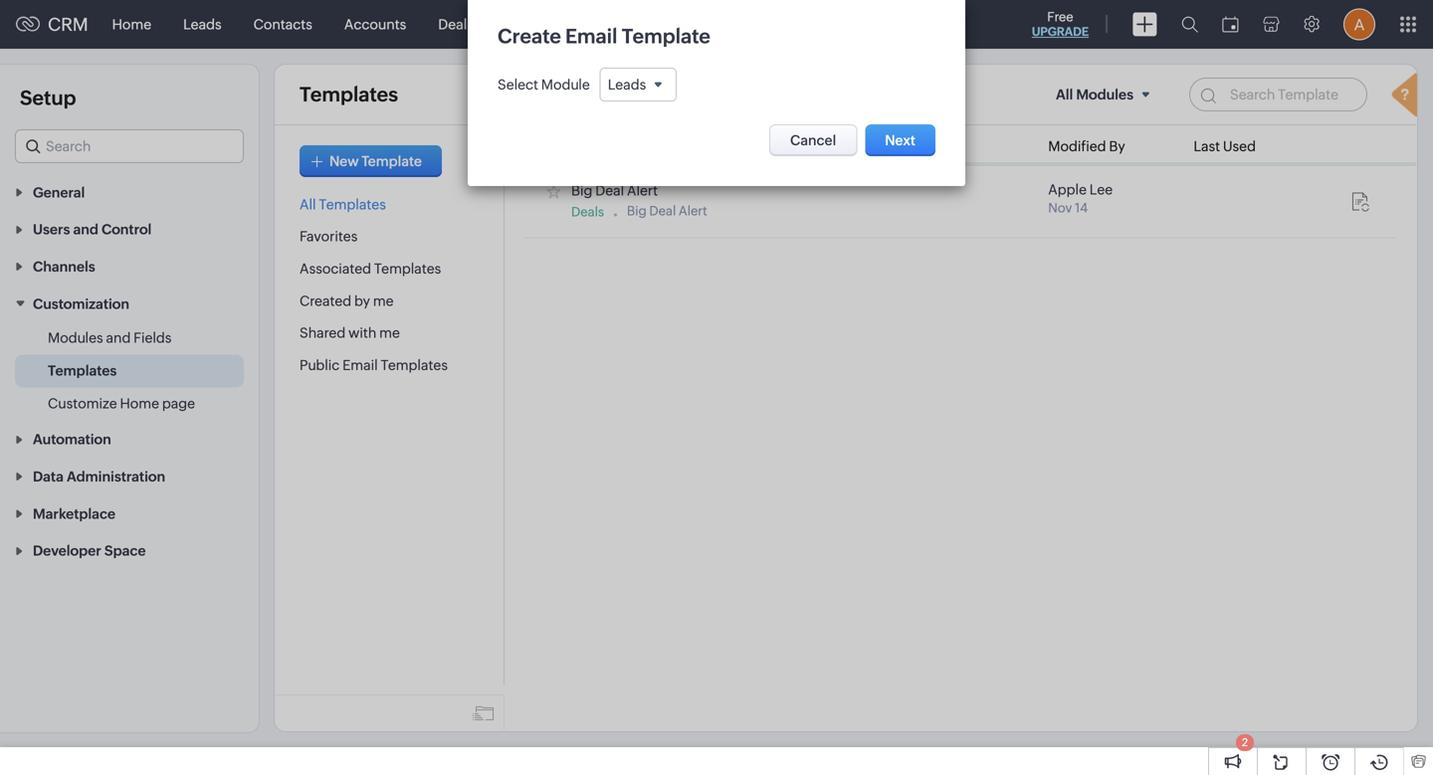 Task type: locate. For each thing, give the bounding box(es) containing it.
modules and fields
[[48, 330, 172, 346]]

with
[[348, 325, 377, 341]]

1 vertical spatial alert
[[679, 204, 707, 219]]

crm link
[[16, 14, 88, 35]]

1 horizontal spatial email
[[528, 89, 565, 106]]

0 horizontal spatial email
[[342, 357, 378, 373]]

1 horizontal spatial big
[[627, 204, 647, 219]]

public
[[300, 357, 340, 373]]

modified
[[1048, 139, 1106, 154]]

0 vertical spatial big deal alert
[[571, 183, 658, 199]]

email down with
[[342, 357, 378, 373]]

home
[[112, 16, 151, 32], [120, 395, 159, 411]]

big deal alert
[[571, 183, 658, 199], [627, 204, 707, 219]]

1 vertical spatial me
[[379, 325, 400, 341]]

accounts
[[344, 16, 406, 32]]

deals down the big deal alert link at the top of page
[[571, 205, 604, 220]]

shared with me
[[300, 325, 400, 341]]

created
[[300, 293, 352, 309]]

templates link
[[48, 361, 117, 381]]

1 vertical spatial home
[[120, 395, 159, 411]]

setup
[[20, 87, 76, 109]]

free
[[1047, 9, 1074, 24]]

create menu element
[[1121, 0, 1170, 48]]

0 horizontal spatial template
[[362, 153, 422, 169]]

0 vertical spatial email
[[528, 89, 565, 106]]

0 vertical spatial home
[[112, 16, 151, 32]]

alert
[[627, 183, 658, 199], [679, 204, 707, 219]]

customization button
[[0, 285, 259, 322]]

0 vertical spatial template
[[622, 25, 711, 48]]

1 vertical spatial template
[[362, 153, 422, 169]]

home right crm
[[112, 16, 151, 32]]

create email template
[[498, 25, 711, 48]]

calls link
[[649, 0, 712, 48]]

email down create email
[[528, 89, 565, 106]]

shared
[[300, 325, 346, 341]]

leads link
[[167, 0, 237, 48]]

favorites link
[[300, 229, 358, 245]]

new
[[329, 153, 359, 169]]

deal
[[595, 183, 624, 199], [649, 204, 676, 219]]

1 horizontal spatial leads
[[608, 77, 646, 93]]

all templates
[[300, 196, 386, 212]]

associated
[[300, 261, 371, 277]]

0 vertical spatial big
[[571, 183, 593, 199]]

public email templates
[[300, 357, 448, 373]]

1 vertical spatial big deal alert
[[627, 204, 707, 219]]

apple lee nov 14
[[1048, 181, 1113, 215]]

created by me
[[300, 293, 394, 309]]

upgrade
[[1032, 25, 1089, 38]]

template up leads field
[[622, 25, 711, 48]]

0 vertical spatial deals
[[438, 16, 474, 32]]

1 horizontal spatial template
[[622, 25, 711, 48]]

leads inside field
[[608, 77, 646, 93]]

templates up "favorites" link
[[319, 196, 386, 212]]

leads for leads field
[[608, 77, 646, 93]]

deals
[[438, 16, 474, 32], [571, 205, 604, 220]]

associated templates link
[[300, 261, 441, 277]]

customization region
[[0, 322, 259, 420]]

me right by on the top left
[[373, 293, 394, 309]]

templates up customize
[[48, 363, 117, 379]]

0 horizontal spatial alert
[[627, 183, 658, 199]]

apple
[[1048, 181, 1087, 197]]

tasks
[[506, 16, 541, 32]]

templates
[[300, 83, 398, 106], [319, 196, 386, 212], [374, 261, 441, 277], [381, 357, 448, 373], [48, 363, 117, 379]]

None button
[[769, 125, 857, 156], [865, 125, 936, 156], [769, 125, 857, 156], [865, 125, 936, 156]]

0 vertical spatial deal
[[595, 183, 624, 199]]

leads right home link
[[183, 16, 222, 32]]

2
[[1242, 737, 1248, 749]]

template inside button
[[362, 153, 422, 169]]

home inside customize home page link
[[120, 395, 159, 411]]

me right with
[[379, 325, 400, 341]]

1 horizontal spatial alert
[[679, 204, 707, 219]]

leads for leads link
[[183, 16, 222, 32]]

1 horizontal spatial deal
[[649, 204, 676, 219]]

home inside home link
[[112, 16, 151, 32]]

0 vertical spatial leads
[[183, 16, 222, 32]]

contacts link
[[237, 0, 328, 48]]

leads
[[183, 16, 222, 32], [608, 77, 646, 93]]

nov
[[1048, 200, 1072, 215]]

1 vertical spatial leads
[[608, 77, 646, 93]]

template right new
[[362, 153, 422, 169]]

tasks link
[[490, 0, 557, 48]]

big down the big deal alert link at the top of page
[[627, 204, 647, 219]]

all templates link
[[300, 196, 386, 212]]

me for shared with me
[[379, 325, 400, 341]]

calls
[[665, 16, 696, 32]]

meetings
[[573, 16, 633, 32]]

leads down create email template
[[608, 77, 646, 93]]

big down email link
[[571, 183, 593, 199]]

1 horizontal spatial deals
[[571, 205, 604, 220]]

0 horizontal spatial leads
[[183, 16, 222, 32]]

select
[[498, 77, 538, 93]]

0 vertical spatial me
[[373, 293, 394, 309]]

meetings link
[[557, 0, 649, 48]]

templates up new
[[300, 83, 398, 106]]

favorites
[[300, 229, 358, 245]]

template for create email template
[[622, 25, 711, 48]]

1 vertical spatial deals
[[571, 205, 604, 220]]

deals left tasks
[[438, 16, 474, 32]]

email
[[528, 89, 565, 106], [342, 357, 378, 373]]

big
[[571, 183, 593, 199], [627, 204, 647, 219]]

me
[[373, 293, 394, 309], [379, 325, 400, 341]]

by
[[1109, 139, 1125, 154]]

template
[[622, 25, 711, 48], [362, 153, 422, 169]]

create menu image
[[1133, 12, 1158, 36]]

last
[[1194, 139, 1220, 154]]

home left page
[[120, 395, 159, 411]]

customize home page
[[48, 395, 195, 411]]



Task type: describe. For each thing, give the bounding box(es) containing it.
contacts
[[253, 16, 312, 32]]

free upgrade
[[1032, 9, 1089, 38]]

big deal alert link
[[571, 183, 658, 199]]

page
[[162, 395, 195, 411]]

customize
[[48, 395, 117, 411]]

customization
[[33, 296, 129, 312]]

Search Template text field
[[1189, 78, 1368, 111]]

0 horizontal spatial deals
[[438, 16, 474, 32]]

new template button
[[300, 145, 442, 177]]

template for new template
[[362, 153, 422, 169]]

14
[[1075, 200, 1088, 215]]

and
[[106, 330, 131, 346]]

1 vertical spatial email
[[342, 357, 378, 373]]

by
[[354, 293, 370, 309]]

accounts link
[[328, 0, 422, 48]]

module
[[541, 77, 590, 93]]

1 vertical spatial big
[[627, 204, 647, 219]]

all
[[300, 196, 316, 212]]

shared with me link
[[300, 325, 400, 341]]

fields
[[134, 330, 172, 346]]

modules and fields link
[[48, 328, 172, 348]]

templates up the created by me link
[[374, 261, 441, 277]]

modified by
[[1048, 139, 1125, 154]]

created by me link
[[300, 293, 394, 309]]

select module
[[498, 77, 590, 93]]

public email templates link
[[300, 357, 448, 373]]

home link
[[96, 0, 167, 48]]

0 vertical spatial alert
[[627, 183, 658, 199]]

associated templates
[[300, 261, 441, 277]]

apple lee link
[[1048, 181, 1113, 197]]

crm
[[48, 14, 88, 35]]

new template
[[329, 153, 422, 169]]

create email
[[498, 25, 617, 48]]

modules
[[48, 330, 103, 346]]

last used
[[1194, 139, 1256, 154]]

Leads field
[[600, 68, 677, 102]]

me for created by me
[[373, 293, 394, 309]]

0 horizontal spatial deal
[[595, 183, 624, 199]]

deals link
[[422, 0, 490, 48]]

calendar image
[[1222, 16, 1239, 32]]

used
[[1223, 139, 1256, 154]]

email link
[[507, 84, 586, 112]]

1 vertical spatial deal
[[649, 204, 676, 219]]

templates inside customization region
[[48, 363, 117, 379]]

customize home page link
[[48, 394, 195, 413]]

templates down shared with me
[[381, 357, 448, 373]]

lee
[[1090, 181, 1113, 197]]

0 horizontal spatial big
[[571, 183, 593, 199]]



Task type: vqa. For each thing, say whether or not it's contained in the screenshot.
leftmost Leads
yes



